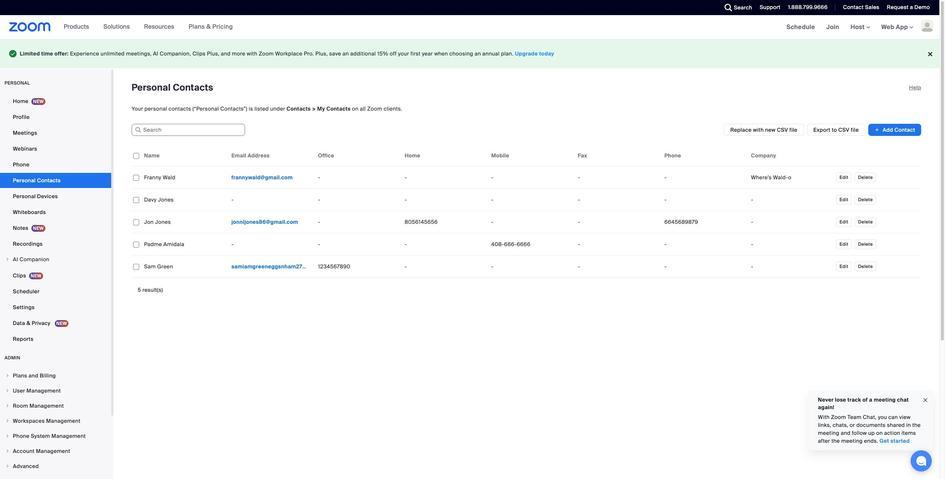 Task type: locate. For each thing, give the bounding box(es) containing it.
2 right image from the top
[[5, 389, 10, 394]]

menu item
[[0, 252, 111, 268], [0, 369, 111, 383], [0, 384, 111, 398], [0, 399, 111, 414], [0, 414, 111, 429], [0, 429, 111, 444], [0, 445, 111, 459], [0, 460, 111, 474]]

type image
[[9, 48, 17, 59]]

3 right image from the top
[[5, 434, 10, 439]]

profile picture image
[[921, 20, 933, 32]]

right image
[[5, 257, 10, 262], [5, 389, 10, 394], [5, 404, 10, 409], [5, 465, 10, 469]]

7 menu item from the top
[[0, 445, 111, 459]]

Search Contacts Input text field
[[132, 124, 245, 136]]

zoom logo image
[[9, 22, 51, 32]]

5 menu item from the top
[[0, 414, 111, 429]]

product information navigation
[[51, 15, 239, 39]]

1 menu item from the top
[[0, 252, 111, 268]]

right image inside personal menu menu
[[5, 257, 10, 262]]

footer
[[0, 39, 939, 68]]

1 right image from the top
[[5, 257, 10, 262]]

banner
[[0, 15, 939, 40]]

add image
[[874, 126, 880, 134]]

open chat image
[[916, 456, 927, 467]]

application
[[132, 145, 927, 284]]

4 menu item from the top
[[0, 399, 111, 414]]

6 menu item from the top
[[0, 429, 111, 444]]

4 right image from the top
[[5, 450, 10, 454]]

1 right image from the top
[[5, 374, 10, 378]]

cell
[[228, 170, 315, 185], [228, 215, 315, 230], [661, 215, 748, 230], [748, 215, 835, 230], [661, 237, 748, 252], [748, 237, 835, 252], [228, 259, 315, 274], [661, 259, 748, 274], [748, 259, 835, 274]]

right image
[[5, 374, 10, 378], [5, 419, 10, 424], [5, 434, 10, 439], [5, 450, 10, 454]]

2 menu item from the top
[[0, 369, 111, 383]]



Task type: vqa. For each thing, say whether or not it's contained in the screenshot.
Insert Image
no



Task type: describe. For each thing, give the bounding box(es) containing it.
close image
[[922, 397, 928, 405]]

3 menu item from the top
[[0, 384, 111, 398]]

3 right image from the top
[[5, 404, 10, 409]]

personal menu menu
[[0, 94, 111, 348]]

4 right image from the top
[[5, 465, 10, 469]]

2 right image from the top
[[5, 419, 10, 424]]

meetings navigation
[[781, 15, 939, 40]]

8 menu item from the top
[[0, 460, 111, 474]]

admin menu menu
[[0, 369, 111, 475]]



